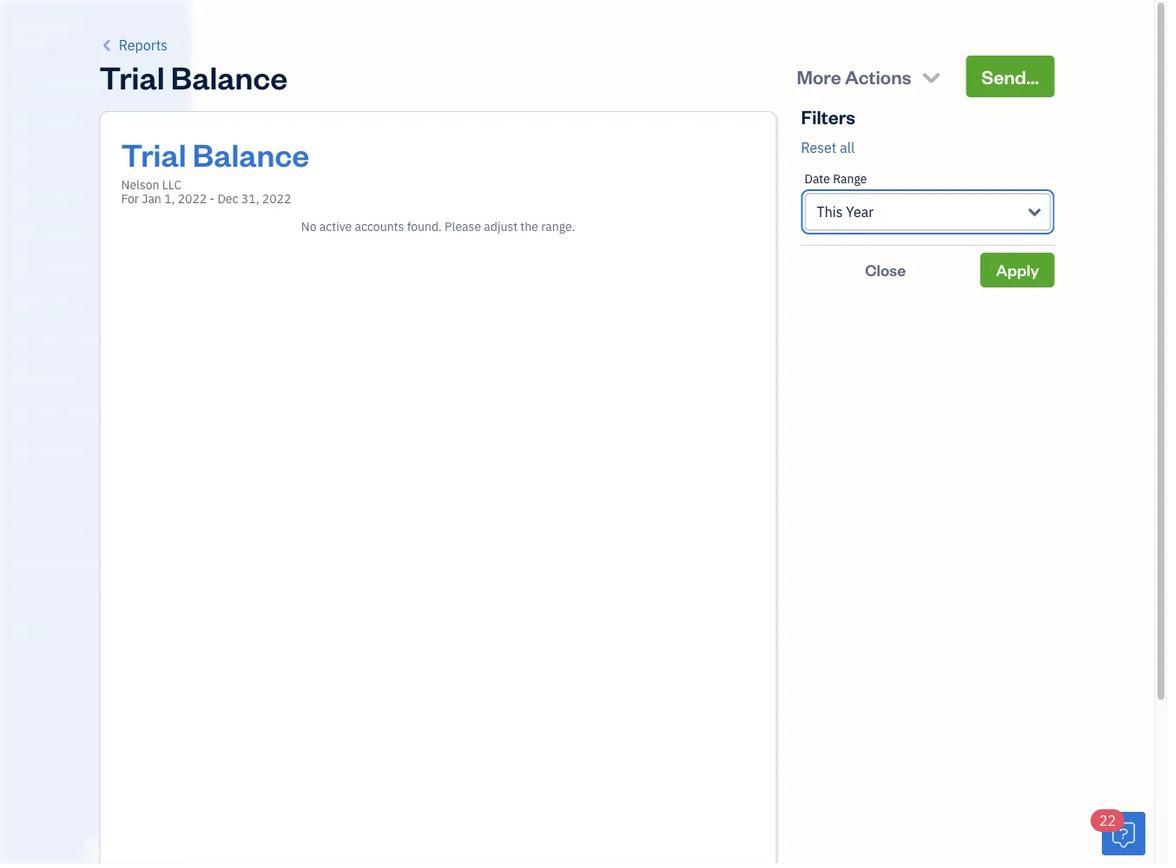 Task type: locate. For each thing, give the bounding box(es) containing it.
apply button
[[981, 253, 1055, 287]]

chevrondown image
[[919, 64, 943, 89]]

trial
[[99, 56, 165, 97], [121, 133, 186, 174]]

more actions
[[797, 64, 911, 89]]

Date Range field
[[805, 193, 1051, 231]]

and
[[42, 554, 60, 568]]

nelson up owner
[[14, 16, 54, 33]]

reset all button
[[801, 137, 855, 158]]

no active accounts found. please adjust the range.
[[301, 218, 575, 234]]

0 vertical spatial llc
[[56, 16, 80, 33]]

0 horizontal spatial 2022
[[178, 191, 207, 207]]

apps link
[[4, 482, 186, 512]]

balance
[[171, 56, 288, 97], [193, 133, 309, 174]]

2022 right 31,
[[262, 191, 291, 207]]

balance for trial balance
[[171, 56, 288, 97]]

expense image
[[11, 260, 32, 277]]

nelson
[[14, 16, 54, 33], [121, 177, 159, 193]]

items and services link
[[4, 546, 186, 577]]

balance inside trial balance nelson llc for jan 1, 2022 - dec 31, 2022
[[193, 133, 309, 174]]

1 vertical spatial trial
[[121, 133, 186, 174]]

1 vertical spatial nelson
[[121, 177, 159, 193]]

llc
[[56, 16, 80, 33], [162, 177, 182, 193]]

1 horizontal spatial nelson
[[121, 177, 159, 193]]

nelson inside nelson llc owner
[[14, 16, 54, 33]]

0 vertical spatial nelson
[[14, 16, 54, 33]]

trial down reports at the left top
[[99, 56, 165, 97]]

reports
[[119, 36, 168, 54]]

payment image
[[11, 223, 32, 241]]

date
[[805, 171, 830, 187]]

bank connections
[[13, 586, 102, 600]]

trial inside trial balance nelson llc for jan 1, 2022 - dec 31, 2022
[[121, 133, 186, 174]]

timer image
[[11, 333, 32, 350]]

more actions button
[[781, 56, 959, 97]]

2022 left - at top left
[[178, 191, 207, 207]]

owner
[[14, 34, 48, 49]]

1 vertical spatial balance
[[193, 133, 309, 174]]

reset all
[[801, 139, 855, 157]]

chevronleft image
[[99, 35, 115, 56]]

please
[[445, 218, 481, 234]]

22
[[1100, 812, 1116, 830]]

chart image
[[11, 406, 32, 423]]

project image
[[11, 296, 32, 314]]

members
[[43, 522, 89, 536]]

nelson left 1,
[[121, 177, 159, 193]]

1 horizontal spatial llc
[[162, 177, 182, 193]]

active
[[319, 218, 352, 234]]

bank connections link
[[4, 578, 186, 609]]

trial up the jan on the top left of page
[[121, 133, 186, 174]]

close
[[865, 260, 906, 280]]

nelson inside trial balance nelson llc for jan 1, 2022 - dec 31, 2022
[[121, 177, 159, 193]]

actions
[[845, 64, 911, 89]]

1 vertical spatial llc
[[162, 177, 182, 193]]

date range element
[[801, 158, 1055, 246]]

balance for trial balance nelson llc for jan 1, 2022 - dec 31, 2022
[[193, 133, 309, 174]]

close button
[[801, 253, 970, 287]]

1 horizontal spatial 2022
[[262, 191, 291, 207]]

2022
[[178, 191, 207, 207], [262, 191, 291, 207]]

accounts
[[355, 218, 404, 234]]

filters
[[801, 104, 855, 129]]

0 vertical spatial trial
[[99, 56, 165, 97]]

settings
[[13, 618, 53, 632]]

0 horizontal spatial nelson
[[14, 16, 54, 33]]

0 vertical spatial balance
[[171, 56, 288, 97]]

apply
[[996, 260, 1039, 280]]

0 horizontal spatial llc
[[56, 16, 80, 33]]

apps
[[13, 489, 39, 504]]

trial for trial balance nelson llc for jan 1, 2022 - dec 31, 2022
[[121, 133, 186, 174]]

llc inside trial balance nelson llc for jan 1, 2022 - dec 31, 2022
[[162, 177, 182, 193]]



Task type: describe. For each thing, give the bounding box(es) containing it.
year
[[846, 203, 874, 221]]

22 button
[[1091, 809, 1146, 855]]

team
[[13, 522, 40, 536]]

llc inside nelson llc owner
[[56, 16, 80, 33]]

date range
[[805, 171, 867, 187]]

team members
[[13, 522, 89, 536]]

no
[[301, 218, 317, 234]]

settings link
[[4, 611, 186, 641]]

team members link
[[4, 514, 186, 545]]

nelson llc owner
[[14, 16, 80, 49]]

31,
[[241, 191, 259, 207]]

for
[[121, 191, 139, 207]]

items and services
[[13, 554, 105, 568]]

range.
[[541, 218, 575, 234]]

this year
[[817, 203, 874, 221]]

dec
[[217, 191, 238, 207]]

services
[[63, 554, 105, 568]]

all
[[840, 139, 855, 157]]

report image
[[11, 442, 32, 459]]

invoice image
[[11, 187, 32, 204]]

range
[[833, 171, 867, 187]]

1,
[[164, 191, 175, 207]]

the
[[521, 218, 538, 234]]

found.
[[407, 218, 442, 234]]

money image
[[11, 369, 32, 386]]

jan
[[142, 191, 161, 207]]

trial balance nelson llc for jan 1, 2022 - dec 31, 2022
[[121, 133, 309, 207]]

more
[[797, 64, 841, 89]]

-
[[210, 191, 215, 207]]

trial for trial balance
[[99, 56, 165, 97]]

client image
[[11, 114, 32, 131]]

estimate image
[[11, 150, 32, 168]]

dashboard image
[[11, 77, 32, 95]]

2 2022 from the left
[[262, 191, 291, 207]]

bank
[[13, 586, 38, 600]]

trial balance
[[99, 56, 288, 97]]

items
[[13, 554, 40, 568]]

send…
[[982, 64, 1039, 89]]

this
[[817, 203, 843, 221]]

send… button
[[966, 56, 1055, 97]]

freshbooks image
[[82, 836, 109, 857]]

adjust
[[484, 218, 518, 234]]

1 2022 from the left
[[178, 191, 207, 207]]

resource center badge image
[[1102, 812, 1146, 855]]

reset
[[801, 139, 837, 157]]

reports button
[[99, 35, 168, 56]]

main element
[[0, 0, 234, 864]]

connections
[[40, 586, 102, 600]]



Task type: vqa. For each thing, say whether or not it's contained in the screenshot.
expense Icon
yes



